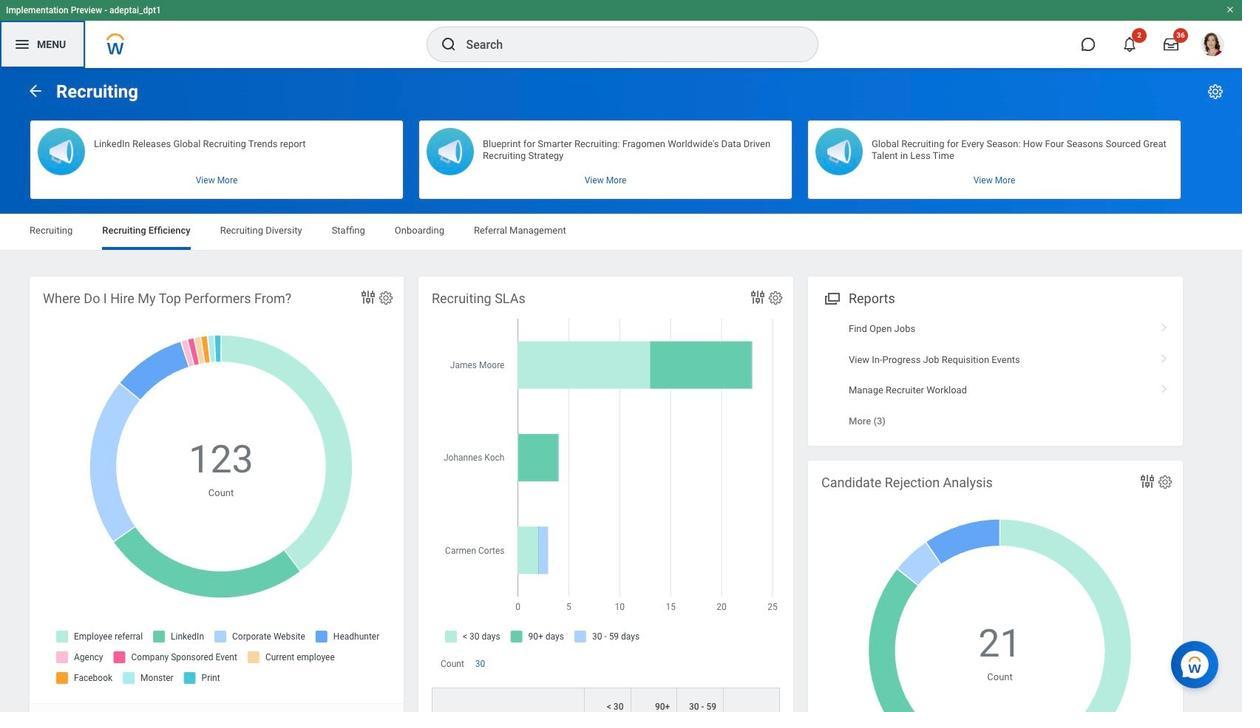 Task type: vqa. For each thing, say whether or not it's contained in the screenshot.
Complete element related to third row from the top
no



Task type: locate. For each thing, give the bounding box(es) containing it.
recruiting slas element
[[419, 277, 794, 712]]

configure and view chart data image
[[359, 288, 377, 306]]

chevron right image
[[1155, 318, 1175, 333], [1155, 349, 1175, 364]]

Search Workday  search field
[[466, 28, 787, 61]]

menu group image
[[822, 288, 842, 308]]

inbox large image
[[1164, 37, 1179, 52]]

configure where do i hire my top performers from? image
[[378, 290, 394, 306]]

notifications large image
[[1123, 37, 1138, 52]]

1 chevron right image from the top
[[1155, 318, 1175, 333]]

profile logan mcneil image
[[1201, 33, 1225, 59]]

1 vertical spatial chevron right image
[[1155, 349, 1175, 364]]

banner
[[0, 0, 1243, 68]]

row
[[432, 688, 780, 712]]

configure this page image
[[1207, 83, 1225, 101]]

main content
[[0, 68, 1243, 712]]

0 vertical spatial chevron right image
[[1155, 318, 1175, 333]]

list
[[808, 314, 1183, 437]]

previous page image
[[27, 82, 44, 99]]

configure and view chart data image
[[749, 288, 767, 306]]

tab list
[[15, 215, 1228, 250]]



Task type: describe. For each thing, give the bounding box(es) containing it.
chevron right image
[[1155, 379, 1175, 394]]

row inside recruiting slas element
[[432, 688, 780, 712]]

close environment banner image
[[1226, 5, 1235, 14]]

configure recruiting slas image
[[768, 290, 784, 306]]

2 chevron right image from the top
[[1155, 349, 1175, 364]]

justify image
[[13, 36, 31, 53]]

where do i hire my top performers from? element
[[30, 277, 404, 712]]

candidate rejection analysis element
[[808, 461, 1183, 712]]

search image
[[440, 36, 457, 53]]



